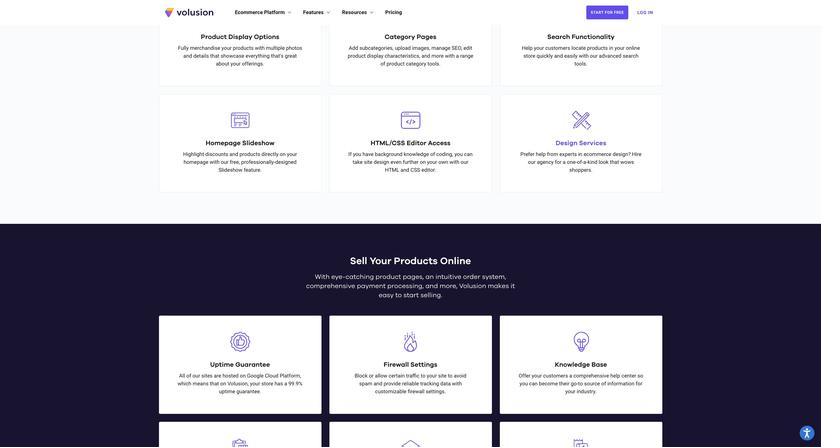 Task type: describe. For each thing, give the bounding box(es) containing it.
showcase
[[221, 53, 245, 59]]

guarantee.
[[237, 389, 261, 395]]

our inside prefer help from experts in ecommerce design? hire our agency for a one-of-a-kind look that wows shoppers.
[[529, 159, 536, 165]]

editor.
[[422, 167, 436, 173]]

makes
[[488, 283, 510, 290]]

add
[[349, 45, 359, 51]]

help inside offer your customers a comprehensive help center so you can become their go-to source of information for your industry.
[[611, 373, 621, 379]]

1 vertical spatial product
[[387, 61, 405, 67]]

store inside help your customers locate products in your online store quickly and easily with our advanced search tools.
[[524, 53, 536, 59]]

services
[[580, 140, 607, 147]]

subcategories,
[[360, 45, 394, 51]]

log
[[638, 10, 647, 15]]

own
[[439, 159, 449, 165]]

search
[[548, 34, 571, 40]]

advanced
[[600, 53, 622, 59]]

0 vertical spatial product
[[348, 53, 366, 59]]

knowledge
[[404, 151, 429, 157]]

more
[[432, 53, 444, 59]]

directly
[[262, 151, 279, 157]]

on up volusion,
[[240, 373, 246, 379]]

seo,
[[452, 45, 463, 51]]

that inside the all of our sites are hosted on google cloud platform, which means that on volusion, your store has a 99.9% uptime guarantee.
[[210, 381, 219, 387]]

all
[[179, 373, 185, 379]]

customers for search functionality
[[546, 45, 571, 51]]

data
[[441, 381, 451, 387]]

options
[[254, 34, 280, 40]]

quickly
[[537, 53, 554, 59]]

html
[[385, 167, 400, 173]]

block
[[355, 373, 368, 379]]

settings
[[411, 362, 438, 368]]

uptime guarantee
[[210, 362, 270, 368]]

customers for knowledge base
[[544, 373, 569, 379]]

about
[[216, 61, 230, 67]]

search
[[623, 53, 639, 59]]

shoppers.
[[570, 167, 593, 173]]

css
[[411, 167, 421, 173]]

discounts
[[206, 151, 228, 157]]

a inside the all of our sites are hosted on google cloud platform, which means that on volusion, your store has a 99.9% uptime guarantee.
[[285, 381, 287, 387]]

and inside help your customers locate products in your online store quickly and easily with our advanced search tools.
[[555, 53, 564, 59]]

of-
[[578, 159, 584, 165]]

your inside the all of our sites are hosted on google cloud platform, which means that on volusion, your store has a 99.9% uptime guarantee.
[[250, 381, 260, 387]]

settings.
[[426, 389, 446, 395]]

processing,
[[388, 283, 424, 290]]

order
[[464, 274, 481, 281]]

product display options
[[201, 34, 280, 40]]

category
[[406, 61, 427, 67]]

design services
[[556, 140, 607, 147]]

ecommerce
[[584, 151, 612, 157]]

product inside with eye-catching product pages, an intuitive order system, comprehensive payment processing, and more, volusion makes it easy to start selling.
[[376, 274, 402, 281]]

if
[[349, 151, 352, 157]]

so
[[638, 373, 644, 379]]

your down go- at the right bottom of the page
[[566, 389, 576, 395]]

with
[[315, 274, 330, 281]]

homepage slideshow
[[206, 140, 275, 147]]

and inside highlight discounts and products directly on your homepage with our free, professionally-designed slideshow feature.
[[230, 151, 239, 157]]

offer
[[519, 373, 531, 379]]

can inside if you have background knowledge of coding, you can take site design even further on your own with our html and css editor.
[[465, 151, 473, 157]]

and inside block or allow certain traffic to your site to avoid spam and provide reliable tracking data with customizable firewall settings.
[[374, 381, 383, 387]]

more,
[[440, 283, 458, 290]]

product
[[201, 34, 227, 40]]

0 vertical spatial slideshow
[[243, 140, 275, 147]]

payment
[[357, 283, 386, 290]]

that inside fully merchandise your products with multiple photos and details that showcase everything that's great about your offerings.
[[210, 53, 220, 59]]

traffic
[[406, 373, 420, 379]]

details
[[194, 53, 209, 59]]

products inside help your customers locate products in your online store quickly and easily with our advanced search tools.
[[588, 45, 608, 51]]

in inside help your customers locate products in your online store quickly and easily with our advanced search tools.
[[610, 45, 614, 51]]

log in
[[638, 10, 654, 15]]

hosted
[[223, 373, 239, 379]]

you inside offer your customers a comprehensive help center so you can become their go-to source of information for your industry.
[[520, 381, 528, 387]]

upload
[[395, 45, 411, 51]]

intuitive
[[436, 274, 462, 281]]

of inside the all of our sites are hosted on google cloud platform, which means that on volusion, your store has a 99.9% uptime guarantee.
[[187, 373, 191, 379]]

help your customers locate products in your online store quickly and easily with our advanced search tools.
[[522, 45, 641, 67]]

on up uptime
[[221, 381, 226, 387]]

uptime
[[210, 362, 234, 368]]

start
[[404, 292, 419, 299]]

with inside help your customers locate products in your online store quickly and easily with our advanced search tools.
[[580, 53, 589, 59]]

a-
[[584, 159, 588, 165]]

and inside with eye-catching product pages, an intuitive order system, comprehensive payment processing, and more, volusion makes it easy to start selling.
[[426, 283, 438, 290]]

for inside offer your customers a comprehensive help center so you can become their go-to source of information for your industry.
[[636, 381, 643, 387]]

allow
[[375, 373, 388, 379]]

your right offer
[[532, 373, 542, 379]]

photos
[[286, 45, 303, 51]]

homepage
[[206, 140, 241, 147]]

offerings.
[[242, 61, 265, 67]]

a inside offer your customers a comprehensive help center so you can become their go-to source of information for your industry.
[[570, 373, 573, 379]]

it
[[511, 283, 516, 290]]

display
[[367, 53, 384, 59]]

of inside if you have background knowledge of coding, you can take site design even further on your own with our html and css editor.
[[431, 151, 436, 157]]

google
[[247, 373, 264, 379]]

in
[[649, 10, 654, 15]]

of inside add subcategories, upload images, manage seo, edit product display characteristics, and more with a range of product category tools.
[[381, 61, 386, 67]]

to up 'tracking'
[[421, 373, 426, 379]]

with inside add subcategories, upload images, manage seo, edit product display characteristics, and more with a range of product category tools.
[[445, 53, 455, 59]]

0 horizontal spatial you
[[353, 151, 362, 157]]

a inside add subcategories, upload images, manage seo, edit product display characteristics, and more with a range of product category tools.
[[457, 53, 459, 59]]

that inside prefer help from experts in ecommerce design? hire our agency for a one-of-a-kind look that wows shoppers.
[[611, 159, 620, 165]]

with inside block or allow certain traffic to your site to avoid spam and provide reliable tracking data with customizable firewall settings.
[[452, 381, 462, 387]]

one-
[[568, 159, 578, 165]]

site inside block or allow certain traffic to your site to avoid spam and provide reliable tracking data with customizable firewall settings.
[[439, 373, 447, 379]]

reliable
[[403, 381, 419, 387]]

selling.
[[421, 292, 443, 299]]

provide
[[384, 381, 401, 387]]

html/css editor access
[[371, 140, 451, 147]]

pages,
[[403, 274, 424, 281]]

can inside offer your customers a comprehensive help center so you can become their go-to source of information for your industry.
[[530, 381, 538, 387]]

slideshow inside highlight discounts and products directly on your homepage with our free, professionally-designed slideshow feature.
[[219, 167, 243, 173]]

our inside if you have background knowledge of coding, you can take site design even further on your own with our html and css editor.
[[461, 159, 469, 165]]

design?
[[613, 151, 631, 157]]

agency
[[538, 159, 554, 165]]

open accessibe: accessibility options, statement and help image
[[804, 429, 812, 438]]

are
[[214, 373, 221, 379]]

prefer help from experts in ecommerce design? hire our agency for a one-of-a-kind look that wows shoppers.
[[521, 151, 642, 173]]

manage
[[432, 45, 451, 51]]

cloud
[[265, 373, 279, 379]]

start for free link
[[587, 6, 629, 19]]

sell your products online
[[350, 257, 472, 266]]

everything
[[246, 53, 270, 59]]

great
[[285, 53, 297, 59]]

search functionality
[[548, 34, 615, 40]]



Task type: vqa. For each thing, say whether or not it's contained in the screenshot.


Task type: locate. For each thing, give the bounding box(es) containing it.
our left 'free,'
[[221, 159, 229, 165]]

that
[[210, 53, 220, 59], [611, 159, 620, 165], [210, 381, 219, 387]]

background
[[375, 151, 403, 157]]

tools. down easily
[[575, 61, 588, 67]]

you right the coding, in the top right of the page
[[455, 151, 463, 157]]

help
[[536, 151, 546, 157], [611, 373, 621, 379]]

in up of-
[[579, 151, 583, 157]]

store inside the all of our sites are hosted on google cloud platform, which means that on volusion, your store has a 99.9% uptime guarantee.
[[262, 381, 274, 387]]

customers inside help your customers locate products in your online store quickly and easily with our advanced search tools.
[[546, 45, 571, 51]]

start for free
[[591, 10, 625, 15]]

on
[[280, 151, 286, 157], [420, 159, 426, 165], [240, 373, 246, 379], [221, 381, 226, 387]]

products inside highlight discounts and products directly on your homepage with our free, professionally-designed slideshow feature.
[[240, 151, 260, 157]]

on up editor.
[[420, 159, 426, 165]]

1 horizontal spatial site
[[439, 373, 447, 379]]

0 horizontal spatial in
[[579, 151, 583, 157]]

your inside if you have background knowledge of coding, you can take site design even further on your own with our html and css editor.
[[428, 159, 438, 165]]

that's
[[271, 53, 284, 59]]

system,
[[483, 274, 507, 281]]

1 horizontal spatial help
[[611, 373, 621, 379]]

1 vertical spatial that
[[611, 159, 620, 165]]

you down offer
[[520, 381, 528, 387]]

locate
[[572, 45, 586, 51]]

can down offer
[[530, 381, 538, 387]]

products for slideshow
[[240, 151, 260, 157]]

avoid
[[454, 373, 467, 379]]

0 vertical spatial help
[[536, 151, 546, 157]]

that down are at the bottom of page
[[210, 381, 219, 387]]

information
[[608, 381, 635, 387]]

tools. inside help your customers locate products in your online store quickly and easily with our advanced search tools.
[[575, 61, 588, 67]]

range
[[461, 53, 474, 59]]

if you have background knowledge of coding, you can take site design even further on your own with our html and css editor.
[[349, 151, 473, 173]]

or
[[369, 373, 374, 379]]

1 vertical spatial in
[[579, 151, 583, 157]]

prefer
[[521, 151, 535, 157]]

center
[[622, 373, 637, 379]]

your inside highlight discounts and products directly on your homepage with our free, professionally-designed slideshow feature.
[[287, 151, 297, 157]]

hire
[[633, 151, 642, 157]]

help inside prefer help from experts in ecommerce design? hire our agency for a one-of-a-kind look that wows shoppers.
[[536, 151, 546, 157]]

1 horizontal spatial you
[[455, 151, 463, 157]]

store down help on the right top of page
[[524, 53, 536, 59]]

have
[[363, 151, 374, 157]]

that up about
[[210, 53, 220, 59]]

0 vertical spatial in
[[610, 45, 614, 51]]

and down images,
[[422, 53, 431, 59]]

can
[[465, 151, 473, 157], [530, 381, 538, 387]]

slideshow up directly
[[243, 140, 275, 147]]

your up 'tracking'
[[427, 373, 437, 379]]

0 horizontal spatial tools.
[[428, 61, 441, 67]]

images,
[[413, 45, 431, 51]]

comprehensive up source
[[574, 373, 610, 379]]

our down 'prefer'
[[529, 159, 536, 165]]

a left one-
[[563, 159, 566, 165]]

with inside highlight discounts and products directly on your homepage with our free, professionally-designed slideshow feature.
[[210, 159, 220, 165]]

a
[[457, 53, 459, 59], [563, 159, 566, 165], [570, 373, 573, 379], [285, 381, 287, 387]]

help up agency
[[536, 151, 546, 157]]

on up designed
[[280, 151, 286, 157]]

you right if
[[353, 151, 362, 157]]

knowledge base
[[555, 362, 608, 368]]

our right own
[[461, 159, 469, 165]]

sell
[[350, 257, 368, 266]]

a down the seo,
[[457, 53, 459, 59]]

your down showcase
[[231, 61, 241, 67]]

an
[[426, 274, 434, 281]]

comprehensive down the eye-
[[306, 283, 356, 290]]

products for display
[[233, 45, 254, 51]]

for inside prefer help from experts in ecommerce design? hire our agency for a one-of-a-kind look that wows shoppers.
[[556, 159, 562, 165]]

knowledge
[[555, 362, 591, 368]]

to inside with eye-catching product pages, an intuitive order system, comprehensive payment processing, and more, volusion makes it easy to start selling.
[[396, 292, 402, 299]]

ecommerce
[[235, 9, 263, 15]]

store down cloud
[[262, 381, 274, 387]]

our inside help your customers locate products in your online store quickly and easily with our advanced search tools.
[[591, 53, 598, 59]]

ecommerce platform button
[[235, 9, 293, 16]]

your up showcase
[[222, 45, 232, 51]]

1 vertical spatial store
[[262, 381, 274, 387]]

your up editor.
[[428, 159, 438, 165]]

log in link
[[634, 5, 658, 20]]

a up go- at the right bottom of the page
[[570, 373, 573, 379]]

our left advanced
[[591, 53, 598, 59]]

firewall settings
[[384, 362, 438, 368]]

with
[[255, 45, 265, 51], [445, 53, 455, 59], [580, 53, 589, 59], [210, 159, 220, 165], [450, 159, 460, 165], [452, 381, 462, 387]]

tracking
[[421, 381, 440, 387]]

0 vertical spatial can
[[465, 151, 473, 157]]

source
[[585, 381, 601, 387]]

in inside prefer help from experts in ecommerce design? hire our agency for a one-of-a-kind look that wows shoppers.
[[579, 151, 583, 157]]

of left the coding, in the top right of the page
[[431, 151, 436, 157]]

1 horizontal spatial in
[[610, 45, 614, 51]]

with eye-catching product pages, an intuitive order system, comprehensive payment processing, and more, volusion makes it easy to start selling.
[[306, 274, 516, 299]]

slideshow down 'free,'
[[219, 167, 243, 173]]

design
[[556, 140, 578, 147]]

free
[[615, 10, 625, 15]]

and up 'free,'
[[230, 151, 239, 157]]

to
[[396, 292, 402, 299], [421, 373, 426, 379], [448, 373, 453, 379], [579, 381, 584, 387]]

0 vertical spatial that
[[210, 53, 220, 59]]

1 horizontal spatial can
[[530, 381, 538, 387]]

and up selling.
[[426, 283, 438, 290]]

catching
[[346, 274, 374, 281]]

1 vertical spatial site
[[439, 373, 447, 379]]

your up quickly
[[535, 45, 545, 51]]

tools. inside add subcategories, upload images, manage seo, edit product display characteristics, and more with a range of product category tools.
[[428, 61, 441, 67]]

and down allow on the bottom
[[374, 381, 383, 387]]

your up advanced
[[615, 45, 625, 51]]

on inside highlight discounts and products directly on your homepage with our free, professionally-designed slideshow feature.
[[280, 151, 286, 157]]

and inside add subcategories, upload images, manage seo, edit product display characteristics, and more with a range of product category tools.
[[422, 53, 431, 59]]

1 tools. from the left
[[428, 61, 441, 67]]

take
[[353, 159, 363, 165]]

with down the seo,
[[445, 53, 455, 59]]

0 vertical spatial store
[[524, 53, 536, 59]]

for down so
[[636, 381, 643, 387]]

customers down search
[[546, 45, 571, 51]]

1 horizontal spatial for
[[636, 381, 643, 387]]

merchandise
[[190, 45, 220, 51]]

comprehensive
[[306, 283, 356, 290], [574, 373, 610, 379]]

1 vertical spatial comprehensive
[[574, 373, 610, 379]]

products down "functionality"
[[588, 45, 608, 51]]

2 horizontal spatial you
[[520, 381, 528, 387]]

customizable
[[376, 389, 407, 395]]

2 vertical spatial that
[[210, 381, 219, 387]]

characteristics,
[[385, 53, 421, 59]]

your inside block or allow certain traffic to your site to avoid spam and provide reliable tracking data with customizable firewall settings.
[[427, 373, 437, 379]]

designed
[[276, 159, 297, 165]]

1 horizontal spatial store
[[524, 53, 536, 59]]

with right own
[[450, 159, 460, 165]]

0 horizontal spatial comprehensive
[[306, 283, 356, 290]]

1 vertical spatial slideshow
[[219, 167, 243, 173]]

that down design?
[[611, 159, 620, 165]]

in up advanced
[[610, 45, 614, 51]]

a inside prefer help from experts in ecommerce design? hire our agency for a one-of-a-kind look that wows shoppers.
[[563, 159, 566, 165]]

your up designed
[[287, 151, 297, 157]]

of
[[381, 61, 386, 67], [431, 151, 436, 157], [187, 373, 191, 379], [602, 381, 607, 387]]

site up data
[[439, 373, 447, 379]]

1 vertical spatial help
[[611, 373, 621, 379]]

of inside offer your customers a comprehensive help center so you can become their go-to source of information for your industry.
[[602, 381, 607, 387]]

highlight discounts and products directly on your homepage with our free, professionally-designed slideshow feature.
[[183, 151, 297, 173]]

our inside highlight discounts and products directly on your homepage with our free, professionally-designed slideshow feature.
[[221, 159, 229, 165]]

products up professionally-
[[240, 151, 260, 157]]

with down discounts
[[210, 159, 220, 165]]

spam
[[360, 381, 373, 387]]

of right all
[[187, 373, 191, 379]]

0 horizontal spatial store
[[262, 381, 274, 387]]

and down further
[[401, 167, 410, 173]]

tools.
[[428, 61, 441, 67], [575, 61, 588, 67]]

0 vertical spatial for
[[556, 159, 562, 165]]

help
[[522, 45, 533, 51]]

site inside if you have background knowledge of coding, you can take site design even further on your own with our html and css editor.
[[364, 159, 373, 165]]

tools. down more at the top of the page
[[428, 61, 441, 67]]

online
[[627, 45, 641, 51]]

experts
[[560, 151, 578, 157]]

1 horizontal spatial comprehensive
[[574, 373, 610, 379]]

even
[[391, 159, 402, 165]]

volusion
[[460, 283, 487, 290]]

1 vertical spatial can
[[530, 381, 538, 387]]

products down display at top left
[[233, 45, 254, 51]]

and inside fully merchandise your products with multiple photos and details that showcase everything that's great about your offerings.
[[184, 53, 192, 59]]

your
[[370, 257, 392, 266]]

to inside offer your customers a comprehensive help center so you can become their go-to source of information for your industry.
[[579, 381, 584, 387]]

for
[[556, 159, 562, 165], [636, 381, 643, 387]]

further
[[403, 159, 419, 165]]

pricing
[[386, 9, 402, 15]]

of right source
[[602, 381, 607, 387]]

means
[[193, 381, 209, 387]]

comprehensive inside with eye-catching product pages, an intuitive order system, comprehensive payment processing, and more, volusion makes it easy to start selling.
[[306, 283, 356, 290]]

0 horizontal spatial for
[[556, 159, 562, 165]]

on inside if you have background knowledge of coding, you can take site design even further on your own with our html and css editor.
[[420, 159, 426, 165]]

2 vertical spatial product
[[376, 274, 402, 281]]

coding,
[[437, 151, 454, 157]]

0 vertical spatial site
[[364, 159, 373, 165]]

and down fully
[[184, 53, 192, 59]]

products
[[233, 45, 254, 51], [588, 45, 608, 51], [240, 151, 260, 157]]

to down processing,
[[396, 292, 402, 299]]

with inside if you have background knowledge of coding, you can take site design even further on your own with our html and css editor.
[[450, 159, 460, 165]]

for
[[606, 10, 614, 15]]

help up information
[[611, 373, 621, 379]]

of down display
[[381, 61, 386, 67]]

products
[[394, 257, 438, 266]]

a right has
[[285, 381, 287, 387]]

with inside fully merchandise your products with multiple photos and details that showcase everything that's great about your offerings.
[[255, 45, 265, 51]]

0 vertical spatial customers
[[546, 45, 571, 51]]

products inside fully merchandise your products with multiple photos and details that showcase everything that's great about your offerings.
[[233, 45, 254, 51]]

with down locate
[[580, 53, 589, 59]]

site down have
[[364, 159, 373, 165]]

our inside the all of our sites are hosted on google cloud platform, which means that on volusion, your store has a 99.9% uptime guarantee.
[[193, 373, 200, 379]]

resources
[[342, 9, 367, 15]]

1 vertical spatial customers
[[544, 373, 569, 379]]

your down 'google' on the left bottom
[[250, 381, 260, 387]]

product down add
[[348, 53, 366, 59]]

1 vertical spatial for
[[636, 381, 643, 387]]

base
[[592, 362, 608, 368]]

multiple
[[266, 45, 285, 51]]

has
[[275, 381, 283, 387]]

our up means
[[193, 373, 200, 379]]

1 horizontal spatial tools.
[[575, 61, 588, 67]]

for down from at the right top of page
[[556, 159, 562, 165]]

0 horizontal spatial site
[[364, 159, 373, 165]]

all of our sites are hosted on google cloud platform, which means that on volusion, your store has a 99.9% uptime guarantee.
[[178, 373, 303, 395]]

and left easily
[[555, 53, 564, 59]]

product down characteristics,
[[387, 61, 405, 67]]

display
[[229, 34, 253, 40]]

can right the coding, in the top right of the page
[[465, 151, 473, 157]]

0 vertical spatial comprehensive
[[306, 283, 356, 290]]

product down your
[[376, 274, 402, 281]]

with down avoid
[[452, 381, 462, 387]]

editor
[[407, 140, 427, 147]]

with up everything
[[255, 45, 265, 51]]

comprehensive inside offer your customers a comprehensive help center so you can become their go-to source of information for your industry.
[[574, 373, 610, 379]]

customers up become
[[544, 373, 569, 379]]

category
[[385, 34, 416, 40]]

to up data
[[448, 373, 453, 379]]

0 horizontal spatial help
[[536, 151, 546, 157]]

2 tools. from the left
[[575, 61, 588, 67]]

guarantee
[[236, 362, 270, 368]]

slideshow
[[243, 140, 275, 147], [219, 167, 243, 173]]

and inside if you have background knowledge of coding, you can take site design even further on your own with our html and css editor.
[[401, 167, 410, 173]]

look
[[599, 159, 609, 165]]

customers inside offer your customers a comprehensive help center so you can become their go-to source of information for your industry.
[[544, 373, 569, 379]]

to up industry.
[[579, 381, 584, 387]]

0 horizontal spatial can
[[465, 151, 473, 157]]



